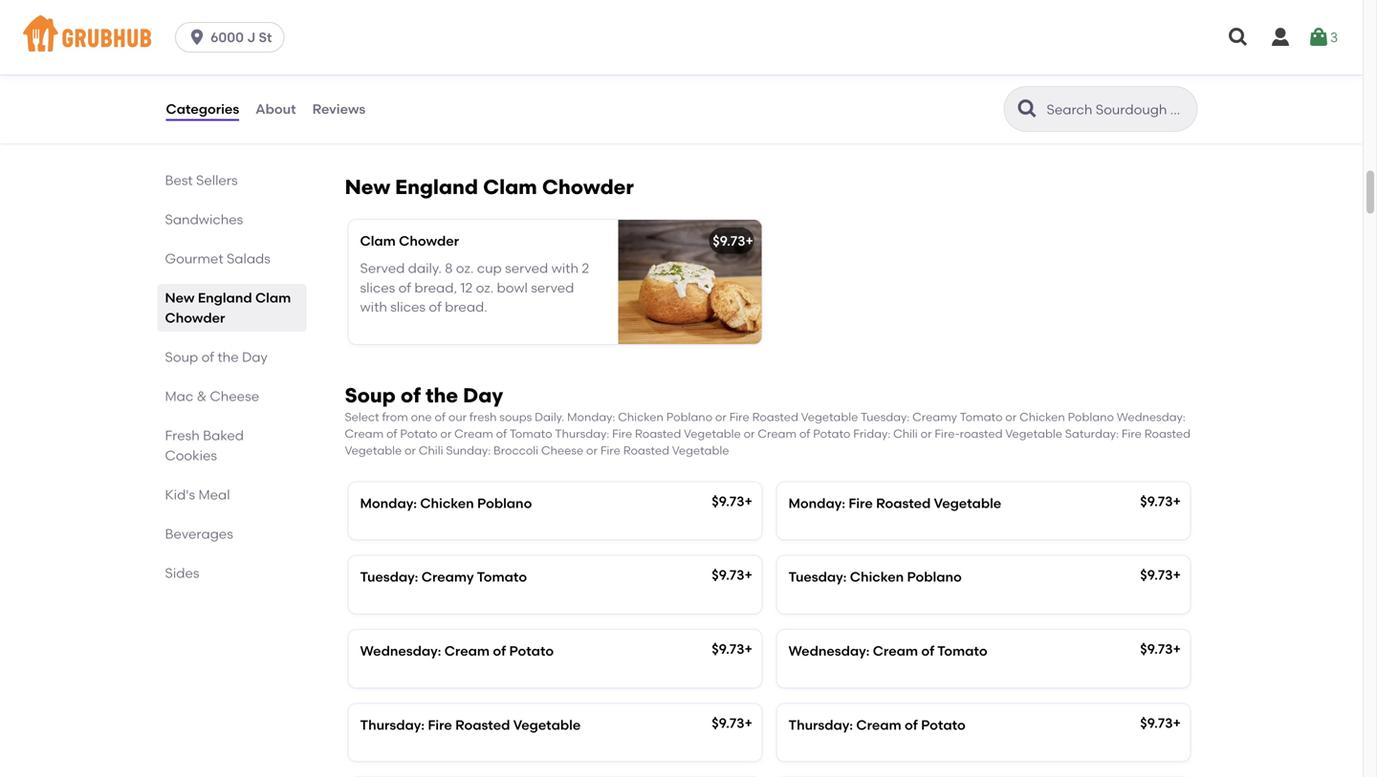 Task type: vqa. For each thing, say whether or not it's contained in the screenshot.
right Style
no



Task type: locate. For each thing, give the bounding box(es) containing it.
0 vertical spatial served
[[505, 260, 548, 277]]

served
[[360, 129, 405, 146], [360, 260, 405, 277]]

0 horizontal spatial thursday:
[[360, 717, 425, 734]]

soup up mac
[[165, 349, 198, 366]]

monday: chicken poblano
[[360, 495, 532, 512]]

1 horizontal spatial england
[[395, 175, 478, 200]]

cream up sunday:
[[455, 427, 493, 441]]

0 vertical spatial chowder
[[542, 175, 634, 200]]

svg image
[[1228, 26, 1251, 49], [1270, 26, 1293, 49], [1308, 26, 1331, 49], [188, 28, 207, 47]]

clam chowder
[[360, 233, 459, 249]]

poblano
[[667, 411, 713, 425], [1068, 411, 1115, 425], [477, 495, 532, 512], [907, 569, 962, 586]]

0 horizontal spatial day
[[242, 349, 268, 366]]

new england clam chowder down gourmet salads
[[165, 290, 291, 326]]

day up the fresh
[[463, 384, 503, 408]]

day up mac & cheese
[[242, 349, 268, 366]]

our
[[449, 411, 467, 425]]

2
[[582, 260, 590, 277]]

mac
[[165, 388, 194, 405]]

wednesday: down tuesday: chicken poblano
[[789, 643, 870, 660]]

about
[[256, 101, 296, 117]]

0 vertical spatial soup
[[165, 349, 198, 366]]

of down from
[[386, 427, 398, 441]]

0 horizontal spatial clam
[[255, 290, 291, 306]]

served down clam chowder
[[360, 260, 405, 277]]

1 horizontal spatial wednesday:
[[789, 643, 870, 660]]

wednesday: inside soup of the day select from one of our fresh soups daily. monday: chicken poblano or fire roasted vegetable tuesday: creamy tomato or chicken poblano wednesday: cream of potato or cream of tomato thursday: fire roasted vegetable or cream of potato friday: chili or fire-roasted vegetable saturday: fire roasted vegetable or chili sunday: broccoli cheese or fire roasted vegetable
[[1117, 411, 1186, 425]]

0 horizontal spatial tuesday:
[[360, 569, 419, 586]]

saturday:
[[1066, 427, 1119, 441]]

1 vertical spatial england
[[198, 290, 252, 306]]

soup up select
[[345, 384, 396, 408]]

1 horizontal spatial chowder
[[399, 233, 459, 249]]

day
[[242, 349, 268, 366], [463, 384, 503, 408]]

tuesday:
[[861, 411, 910, 425], [360, 569, 419, 586], [789, 569, 847, 586]]

monday: down from
[[360, 495, 417, 512]]

tuesday: creamy tomato
[[360, 569, 527, 586]]

$9.73 for thursday: cream of potato
[[1141, 715, 1174, 732]]

cheese right &
[[210, 388, 259, 405]]

1 horizontal spatial creamy
[[913, 411, 958, 425]]

fire
[[730, 411, 750, 425], [612, 427, 633, 441], [1122, 427, 1142, 441], [601, 444, 621, 458], [849, 495, 873, 512], [428, 717, 452, 734]]

fresh
[[470, 411, 497, 425]]

oz. right the 12
[[476, 280, 494, 296]]

chowder
[[542, 175, 634, 200], [399, 233, 459, 249], [165, 310, 225, 326]]

creamy inside soup of the day select from one of our fresh soups daily. monday: chicken poblano or fire roasted vegetable tuesday: creamy tomato or chicken poblano wednesday: cream of potato or cream of tomato thursday: fire roasted vegetable or cream of potato friday: chili or fire-roasted vegetable saturday: fire roasted vegetable or chili sunday: broccoli cheese or fire roasted vegetable
[[913, 411, 958, 425]]

the up our
[[426, 384, 458, 408]]

thursday: inside soup of the day select from one of our fresh soups daily. monday: chicken poblano or fire roasted vegetable tuesday: creamy tomato or chicken poblano wednesday: cream of potato or cream of tomato thursday: fire roasted vegetable or cream of potato friday: chili or fire-roasted vegetable saturday: fire roasted vegetable or chili sunday: broccoli cheese or fire roasted vegetable
[[555, 427, 610, 441]]

select
[[345, 411, 379, 425]]

cheese
[[210, 388, 259, 405], [542, 444, 584, 458]]

1 vertical spatial new
[[165, 290, 195, 306]]

$9.73 + for tuesday: chicken poblano
[[1141, 568, 1182, 584]]

$9.73 for tuesday: creamy tomato
[[712, 568, 745, 584]]

0 horizontal spatial new
[[165, 290, 195, 306]]

$9.73 for wednesday: cream of potato
[[712, 642, 745, 658]]

the inside soup of the day select from one of our fresh soups daily. monday: chicken poblano or fire roasted vegetable tuesday: creamy tomato or chicken poblano wednesday: cream of potato or cream of tomato thursday: fire roasted vegetable or cream of potato friday: chili or fire-roasted vegetable saturday: fire roasted vegetable or chili sunday: broccoli cheese or fire roasted vegetable
[[426, 384, 458, 408]]

0 horizontal spatial new england clam chowder
[[165, 290, 291, 326]]

svg image inside 3 button
[[1308, 26, 1331, 49]]

1 vertical spatial cheese
[[542, 444, 584, 458]]

about button
[[255, 75, 297, 144]]

creamy up fire-
[[913, 411, 958, 425]]

creamy
[[913, 411, 958, 425], [422, 569, 474, 586]]

fresh baked cookies
[[165, 428, 244, 464]]

0 horizontal spatial the
[[218, 349, 239, 366]]

new up clam chowder
[[345, 175, 390, 200]]

+
[[746, 233, 754, 249], [745, 494, 753, 510], [1174, 494, 1182, 510], [745, 568, 753, 584], [1174, 568, 1182, 584], [745, 642, 753, 658], [1174, 642, 1182, 658], [745, 715, 753, 732], [1174, 715, 1182, 732]]

england up clam chowder
[[395, 175, 478, 200]]

with down clam chowder
[[360, 299, 387, 315]]

tuesday: for tuesday: chicken poblano
[[789, 569, 847, 586]]

monday:
[[567, 411, 616, 425], [360, 495, 417, 512], [789, 495, 846, 512]]

with down "pepperoncinis,"
[[408, 129, 435, 146]]

wednesday: for wednesday: cream of tomato
[[789, 643, 870, 660]]

1 horizontal spatial soup
[[345, 384, 396, 408]]

$9.73 + for monday: chicken poblano
[[712, 494, 753, 510]]

potato
[[400, 427, 438, 441], [813, 427, 851, 441], [509, 643, 554, 660], [921, 717, 966, 734]]

2 horizontal spatial wednesday:
[[1117, 411, 1186, 425]]

new down the "gourmet"
[[165, 290, 195, 306]]

served
[[505, 260, 548, 277], [531, 280, 574, 296]]

0 vertical spatial served
[[360, 129, 405, 146]]

kid's
[[165, 487, 195, 503]]

of left our
[[435, 411, 446, 425]]

2 horizontal spatial with
[[552, 260, 579, 277]]

1 vertical spatial creamy
[[422, 569, 474, 586]]

0 horizontal spatial monday:
[[360, 495, 417, 512]]

with
[[408, 129, 435, 146], [552, 260, 579, 277], [360, 299, 387, 315]]

creamy down the monday: chicken poblano in the bottom left of the page
[[422, 569, 474, 586]]

chowder up daily.
[[399, 233, 459, 249]]

$9.73 + for monday: fire roasted vegetable
[[1141, 494, 1182, 510]]

0 vertical spatial creamy
[[913, 411, 958, 425]]

served up bowl
[[505, 260, 548, 277]]

cookies
[[165, 448, 217, 464]]

wednesday: down tuesday: creamy tomato
[[360, 643, 441, 660]]

served right bowl
[[531, 280, 574, 296]]

england down gourmet salads
[[198, 290, 252, 306]]

0 horizontal spatial chowder
[[165, 310, 225, 326]]

$9.73
[[713, 233, 746, 249], [712, 494, 745, 510], [1141, 494, 1174, 510], [712, 568, 745, 584], [1141, 568, 1174, 584], [712, 642, 745, 658], [1141, 642, 1174, 658], [712, 715, 745, 732], [1141, 715, 1174, 732]]

0 vertical spatial day
[[242, 349, 268, 366]]

1 vertical spatial the
[[426, 384, 458, 408]]

+ for monday: chicken poblano
[[745, 494, 753, 510]]

oz.
[[456, 260, 474, 277], [476, 280, 494, 296]]

monday: right daily.
[[567, 411, 616, 425]]

tomato
[[960, 411, 1003, 425], [510, 427, 553, 441], [477, 569, 527, 586], [938, 643, 988, 660]]

the up mac & cheese
[[218, 349, 239, 366]]

1 horizontal spatial oz.
[[476, 280, 494, 296]]

1 horizontal spatial with
[[408, 129, 435, 146]]

cream up thursday: fire roasted vegetable
[[445, 643, 490, 660]]

hearts,
[[494, 91, 539, 107]]

slices down bread,
[[391, 299, 426, 315]]

served down "pepperoncinis,"
[[360, 129, 405, 146]]

svg image inside the 6000 j st button
[[188, 28, 207, 47]]

monday: inside soup of the day select from one of our fresh soups daily. monday: chicken poblano or fire roasted vegetable tuesday: creamy tomato or chicken poblano wednesday: cream of potato or cream of tomato thursday: fire roasted vegetable or cream of potato friday: chili or fire-roasted vegetable saturday: fire roasted vegetable or chili sunday: broccoli cheese or fire roasted vegetable
[[567, 411, 616, 425]]

soup inside soup of the day select from one of our fresh soups daily. monday: chicken poblano or fire roasted vegetable tuesday: creamy tomato or chicken poblano wednesday: cream of potato or cream of tomato thursday: fire roasted vegetable or cream of potato friday: chili or fire-roasted vegetable saturday: fire roasted vegetable or chili sunday: broccoli cheese or fire roasted vegetable
[[345, 384, 396, 408]]

0 horizontal spatial creamy
[[422, 569, 474, 586]]

chili right friday:
[[894, 427, 918, 441]]

$9.73 +
[[713, 233, 754, 249], [712, 494, 753, 510], [1141, 494, 1182, 510], [712, 568, 753, 584], [1141, 568, 1182, 584], [712, 642, 753, 658], [1141, 642, 1182, 658], [712, 715, 753, 732], [1141, 715, 1182, 732]]

new
[[345, 175, 390, 200], [165, 290, 195, 306]]

1 vertical spatial chowder
[[399, 233, 459, 249]]

soup for soup of the day select from one of our fresh soups daily. monday: chicken poblano or fire roasted vegetable tuesday: creamy tomato or chicken poblano wednesday: cream of potato or cream of tomato thursday: fire roasted vegetable or cream of potato friday: chili or fire-roasted vegetable saturday: fire roasted vegetable or chili sunday: broccoli cheese or fire roasted vegetable
[[345, 384, 396, 408]]

reviews
[[312, 101, 366, 117]]

1 vertical spatial soup
[[345, 384, 396, 408]]

+ for monday: fire roasted vegetable
[[1174, 494, 1182, 510]]

wednesday:
[[1117, 411, 1186, 425], [360, 643, 441, 660], [789, 643, 870, 660]]

broccoli
[[494, 444, 539, 458]]

0 vertical spatial the
[[218, 349, 239, 366]]

1 vertical spatial day
[[463, 384, 503, 408]]

beverages
[[165, 526, 233, 543]]

chowder up the soup of the day on the top left
[[165, 310, 225, 326]]

2 vertical spatial with
[[360, 299, 387, 315]]

0 horizontal spatial soup
[[165, 349, 198, 366]]

1 horizontal spatial monday:
[[567, 411, 616, 425]]

of up thursday: cream of potato
[[922, 643, 935, 660]]

1 horizontal spatial day
[[463, 384, 503, 408]]

chili down one
[[419, 444, 443, 458]]

$9.73 + for thursday: cream of potato
[[1141, 715, 1182, 732]]

gourmet salads
[[165, 251, 271, 267]]

0 horizontal spatial wednesday:
[[360, 643, 441, 660]]

wednesday: cream of potato
[[360, 643, 554, 660]]

with left 2
[[552, 260, 579, 277]]

one
[[411, 411, 432, 425]]

friday:
[[854, 427, 891, 441]]

cream down wednesday: cream of tomato
[[857, 717, 902, 734]]

or
[[716, 411, 727, 425], [1006, 411, 1017, 425], [440, 427, 452, 441], [744, 427, 755, 441], [921, 427, 932, 441], [405, 444, 416, 458], [587, 444, 598, 458]]

of
[[399, 280, 411, 296], [429, 299, 442, 315], [201, 349, 214, 366], [401, 384, 421, 408], [435, 411, 446, 425], [386, 427, 398, 441], [496, 427, 507, 441], [800, 427, 811, 441], [493, 643, 506, 660], [922, 643, 935, 660], [905, 717, 918, 734]]

chowder down "croutons."
[[542, 175, 634, 200]]

of up mac & cheese
[[201, 349, 214, 366]]

oz. right 8
[[456, 260, 474, 277]]

2 horizontal spatial tuesday:
[[861, 411, 910, 425]]

0 vertical spatial new
[[345, 175, 390, 200]]

slices down clam chowder
[[360, 280, 395, 296]]

day inside soup of the day select from one of our fresh soups daily. monday: chicken poblano or fire roasted vegetable tuesday: creamy tomato or chicken poblano wednesday: cream of potato or cream of tomato thursday: fire roasted vegetable or cream of potato friday: chili or fire-roasted vegetable saturday: fire roasted vegetable or chili sunday: broccoli cheese or fire roasted vegetable
[[463, 384, 503, 408]]

cream down select
[[345, 427, 384, 441]]

categories button
[[165, 75, 240, 144]]

0 vertical spatial oz.
[[456, 260, 474, 277]]

2 horizontal spatial monday:
[[789, 495, 846, 512]]

with inside the chopped romaine, red peppers, salami, mozzarella, kalamata olives, tomatoes, artichoke hearts, pepperoncinis, italian dressing. served with sourdough croutons.
[[408, 129, 435, 146]]

1 horizontal spatial the
[[426, 384, 458, 408]]

day for soup of the day
[[242, 349, 268, 366]]

$9.73 + for thursday: fire roasted vegetable
[[712, 715, 753, 732]]

1 vertical spatial slices
[[391, 299, 426, 315]]

2 horizontal spatial thursday:
[[789, 717, 853, 734]]

0 vertical spatial cheese
[[210, 388, 259, 405]]

new england clam chowder down sourdough
[[345, 175, 634, 200]]

vegetable
[[801, 411, 859, 425], [684, 427, 741, 441], [1006, 427, 1063, 441], [345, 444, 402, 458], [672, 444, 729, 458], [934, 495, 1002, 512], [513, 717, 581, 734]]

fresh
[[165, 428, 200, 444]]

the
[[218, 349, 239, 366], [426, 384, 458, 408]]

of down "soups" in the bottom left of the page
[[496, 427, 507, 441]]

meal
[[198, 487, 230, 503]]

cream left friday:
[[758, 427, 797, 441]]

1 vertical spatial with
[[552, 260, 579, 277]]

j
[[247, 29, 256, 45]]

0 vertical spatial slices
[[360, 280, 395, 296]]

1 vertical spatial clam
[[360, 233, 396, 249]]

slices
[[360, 280, 395, 296], [391, 299, 426, 315]]

the for soup of the day
[[218, 349, 239, 366]]

thursday:
[[555, 427, 610, 441], [360, 717, 425, 734], [789, 717, 853, 734]]

1 served from the top
[[360, 129, 405, 146]]

2 vertical spatial clam
[[255, 290, 291, 306]]

sellers
[[196, 172, 238, 188]]

cheese down daily.
[[542, 444, 584, 458]]

0 vertical spatial england
[[395, 175, 478, 200]]

soup
[[165, 349, 198, 366], [345, 384, 396, 408]]

cream
[[345, 427, 384, 441], [455, 427, 493, 441], [758, 427, 797, 441], [445, 643, 490, 660], [873, 643, 919, 660], [857, 717, 902, 734]]

categories
[[166, 101, 239, 117]]

wednesday: up "saturday:"
[[1117, 411, 1186, 425]]

salami,
[[360, 71, 407, 87]]

1 horizontal spatial cheese
[[542, 444, 584, 458]]

2 served from the top
[[360, 260, 405, 277]]

served inside the chopped romaine, red peppers, salami, mozzarella, kalamata olives, tomatoes, artichoke hearts, pepperoncinis, italian dressing. served with sourdough croutons.
[[360, 129, 405, 146]]

1 horizontal spatial new england clam chowder
[[345, 175, 634, 200]]

england
[[395, 175, 478, 200], [198, 290, 252, 306]]

$9.73 for thursday: fire roasted vegetable
[[712, 715, 745, 732]]

thursday: for thursday: fire roasted vegetable
[[360, 717, 425, 734]]

6000 j st button
[[175, 22, 292, 53]]

1 vertical spatial served
[[360, 260, 405, 277]]

clam
[[483, 175, 537, 200], [360, 233, 396, 249], [255, 290, 291, 306]]

1 horizontal spatial chili
[[894, 427, 918, 441]]

1 horizontal spatial tuesday:
[[789, 569, 847, 586]]

0 vertical spatial with
[[408, 129, 435, 146]]

0 horizontal spatial with
[[360, 299, 387, 315]]

1 horizontal spatial thursday:
[[555, 427, 610, 441]]

2 horizontal spatial clam
[[483, 175, 537, 200]]

with for served
[[360, 299, 387, 315]]

&
[[197, 388, 207, 405]]

monday: up tuesday: chicken poblano
[[789, 495, 846, 512]]

0 horizontal spatial chili
[[419, 444, 443, 458]]

tomatoes,
[[360, 91, 426, 107]]



Task type: describe. For each thing, give the bounding box(es) containing it.
2 vertical spatial chowder
[[165, 310, 225, 326]]

Search Sourdough & Co. search field
[[1045, 100, 1192, 119]]

$9.73 for wednesday: cream of tomato
[[1141, 642, 1174, 658]]

italian salad image
[[619, 12, 762, 136]]

soup of the day
[[165, 349, 268, 366]]

0 vertical spatial clam
[[483, 175, 537, 200]]

mozzarella,
[[410, 71, 484, 87]]

with for served
[[408, 129, 435, 146]]

$9.73 for monday: chicken poblano
[[712, 494, 745, 510]]

3 button
[[1308, 20, 1339, 55]]

1 vertical spatial served
[[531, 280, 574, 296]]

monday: fire roasted vegetable
[[789, 495, 1002, 512]]

reviews button
[[312, 75, 367, 144]]

bowl
[[497, 280, 528, 296]]

0 vertical spatial chili
[[894, 427, 918, 441]]

of down daily.
[[399, 280, 411, 296]]

bread,
[[415, 280, 457, 296]]

thursday: cream of potato
[[789, 717, 966, 734]]

of up thursday: fire roasted vegetable
[[493, 643, 506, 660]]

salads
[[227, 251, 271, 267]]

olives,
[[555, 71, 594, 87]]

main navigation navigation
[[0, 0, 1363, 75]]

peppers,
[[511, 52, 568, 68]]

0 horizontal spatial cheese
[[210, 388, 259, 405]]

0 horizontal spatial england
[[198, 290, 252, 306]]

chopped romaine, red peppers, salami, mozzarella, kalamata olives, tomatoes, artichoke hearts, pepperoncinis, italian dressing. served with sourdough croutons.
[[360, 52, 594, 146]]

of up one
[[401, 384, 421, 408]]

of left friday:
[[800, 427, 811, 441]]

wednesday: cream of tomato
[[789, 643, 988, 660]]

1 horizontal spatial clam
[[360, 233, 396, 249]]

mac & cheese
[[165, 388, 259, 405]]

8
[[445, 260, 453, 277]]

0 horizontal spatial oz.
[[456, 260, 474, 277]]

1 horizontal spatial new
[[345, 175, 390, 200]]

+ for tuesday: chicken poblano
[[1174, 568, 1182, 584]]

of down wednesday: cream of tomato
[[905, 717, 918, 734]]

cream up thursday: cream of potato
[[873, 643, 919, 660]]

red
[[486, 52, 508, 68]]

sides
[[165, 565, 199, 582]]

romaine,
[[425, 52, 483, 68]]

search icon image
[[1017, 98, 1040, 121]]

2 horizontal spatial chowder
[[542, 175, 634, 200]]

sandwiches
[[165, 211, 243, 228]]

$9.73 + for wednesday: cream of tomato
[[1141, 642, 1182, 658]]

chopped romaine, red peppers, salami, mozzarella, kalamata olives, tomatoes, artichoke hearts, pepperoncinis, italian dressing. served with sourdough croutons. button
[[349, 12, 762, 146]]

best
[[165, 172, 193, 188]]

soups
[[500, 411, 532, 425]]

cup
[[477, 260, 502, 277]]

+ for wednesday: cream of potato
[[745, 642, 753, 658]]

bread.
[[445, 299, 488, 315]]

1 vertical spatial oz.
[[476, 280, 494, 296]]

gourmet
[[165, 251, 224, 267]]

the for soup of the day select from one of our fresh soups daily. monday: chicken poblano or fire roasted vegetable tuesday: creamy tomato or chicken poblano wednesday: cream of potato or cream of tomato thursday: fire roasted vegetable or cream of potato friday: chili or fire-roasted vegetable saturday: fire roasted vegetable or chili sunday: broccoli cheese or fire roasted vegetable
[[426, 384, 458, 408]]

+ for thursday: fire roasted vegetable
[[745, 715, 753, 732]]

thursday: fire roasted vegetable
[[360, 717, 581, 734]]

pepperoncinis,
[[360, 110, 457, 126]]

1 vertical spatial chili
[[419, 444, 443, 458]]

$9.73 + for wednesday: cream of potato
[[712, 642, 753, 658]]

clam chowder image
[[619, 220, 762, 345]]

from
[[382, 411, 408, 425]]

italian
[[460, 110, 501, 126]]

+ for wednesday: cream of tomato
[[1174, 642, 1182, 658]]

tuesday: for tuesday: creamy tomato
[[360, 569, 419, 586]]

6000 j st
[[211, 29, 272, 45]]

artichoke
[[430, 91, 491, 107]]

dressing.
[[504, 110, 562, 126]]

served daily. 8 oz. cup served with 2 slices of bread, 12 oz. bowl served with slices of bread.
[[360, 260, 590, 315]]

0 vertical spatial new england clam chowder
[[345, 175, 634, 200]]

kalamata
[[487, 71, 552, 87]]

monday: for monday: fire roasted vegetable
[[789, 495, 846, 512]]

+ for thursday: cream of potato
[[1174, 715, 1182, 732]]

$9.73 for monday: fire roasted vegetable
[[1141, 494, 1174, 510]]

of down bread,
[[429, 299, 442, 315]]

wednesday: for wednesday: cream of potato
[[360, 643, 441, 660]]

soup for soup of the day
[[165, 349, 198, 366]]

served inside served daily. 8 oz. cup served with 2 slices of bread, 12 oz. bowl served with slices of bread.
[[360, 260, 405, 277]]

$9.73 for tuesday: chicken poblano
[[1141, 568, 1174, 584]]

st
[[259, 29, 272, 45]]

kid's meal
[[165, 487, 230, 503]]

tuesday: inside soup of the day select from one of our fresh soups daily. monday: chicken poblano or fire roasted vegetable tuesday: creamy tomato or chicken poblano wednesday: cream of potato or cream of tomato thursday: fire roasted vegetable or cream of potato friday: chili or fire-roasted vegetable saturday: fire roasted vegetable or chili sunday: broccoli cheese or fire roasted vegetable
[[861, 411, 910, 425]]

thursday: for thursday: cream of potato
[[789, 717, 853, 734]]

baked
[[203, 428, 244, 444]]

chopped
[[360, 52, 422, 68]]

monday: for monday: chicken poblano
[[360, 495, 417, 512]]

roasted
[[960, 427, 1003, 441]]

$9.73 + for tuesday: creamy tomato
[[712, 568, 753, 584]]

day for soup of the day select from one of our fresh soups daily. monday: chicken poblano or fire roasted vegetable tuesday: creamy tomato or chicken poblano wednesday: cream of potato or cream of tomato thursday: fire roasted vegetable or cream of potato friday: chili or fire-roasted vegetable saturday: fire roasted vegetable or chili sunday: broccoli cheese or fire roasted vegetable
[[463, 384, 503, 408]]

daily.
[[535, 411, 565, 425]]

tuesday: chicken poblano
[[789, 569, 962, 586]]

1 vertical spatial new england clam chowder
[[165, 290, 291, 326]]

best sellers
[[165, 172, 238, 188]]

soup of the day select from one of our fresh soups daily. monday: chicken poblano or fire roasted vegetable tuesday: creamy tomato or chicken poblano wednesday: cream of potato or cream of tomato thursday: fire roasted vegetable or cream of potato friday: chili or fire-roasted vegetable saturday: fire roasted vegetable or chili sunday: broccoli cheese or fire roasted vegetable
[[345, 384, 1191, 458]]

+ for tuesday: creamy tomato
[[745, 568, 753, 584]]

cheese inside soup of the day select from one of our fresh soups daily. monday: chicken poblano or fire roasted vegetable tuesday: creamy tomato or chicken poblano wednesday: cream of potato or cream of tomato thursday: fire roasted vegetable or cream of potato friday: chili or fire-roasted vegetable saturday: fire roasted vegetable or chili sunday: broccoli cheese or fire roasted vegetable
[[542, 444, 584, 458]]

fire-
[[935, 427, 960, 441]]

daily.
[[408, 260, 442, 277]]

12
[[461, 280, 473, 296]]

croutons.
[[512, 129, 572, 146]]

sunday:
[[446, 444, 491, 458]]

sourdough
[[439, 129, 508, 146]]

3
[[1331, 29, 1339, 45]]

6000
[[211, 29, 244, 45]]



